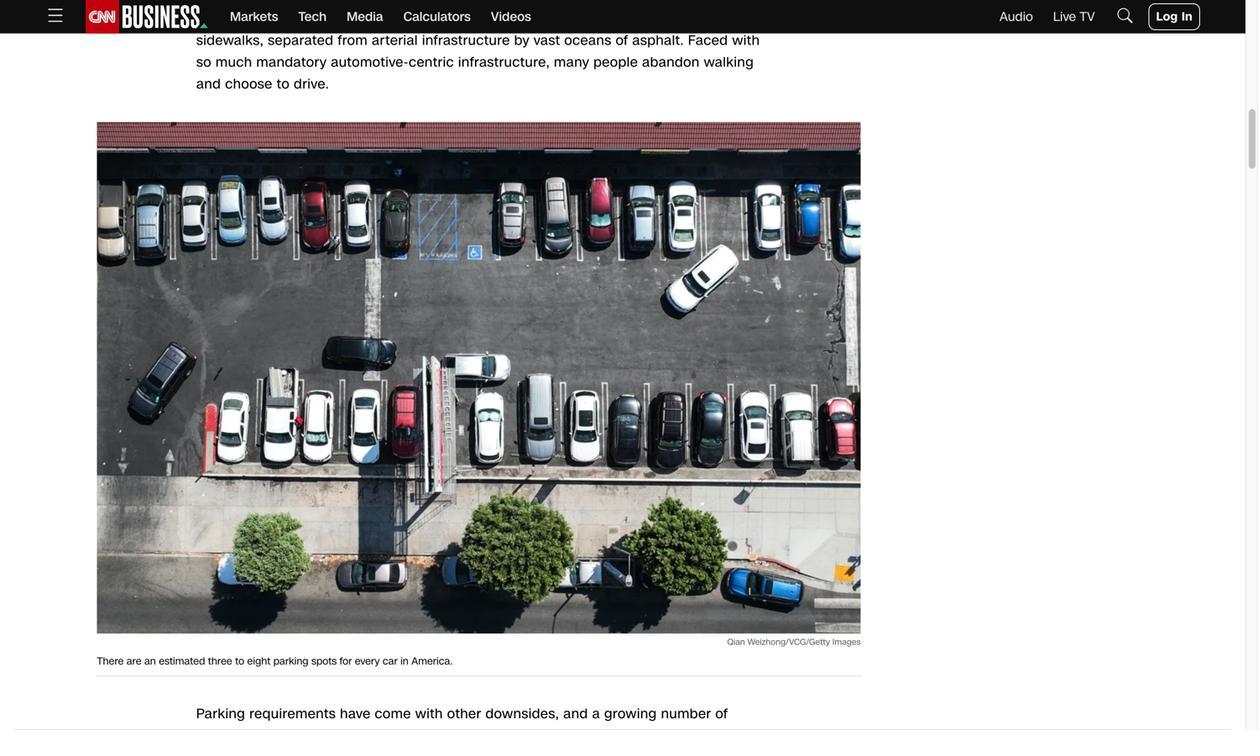 Task type: vqa. For each thing, say whether or not it's contained in the screenshot.
Live TV Link
yes



Task type: locate. For each thing, give the bounding box(es) containing it.
markets
[[230, 8, 278, 26]]

eight
[[247, 654, 271, 668]]

log in link
[[1149, 3, 1200, 30]]

and up led
[[563, 704, 588, 723]]

1 horizontal spatial are
[[637, 726, 658, 730]]

with
[[415, 704, 443, 723]]

cities
[[196, 726, 231, 730]]

videos
[[491, 8, 531, 26]]

are inside parking requirements have come with other downsides, and a growing number of cities and towns — in both republican and democratic-led areas— are now reformin
[[637, 726, 658, 730]]

car
[[383, 654, 398, 668]]

and down other
[[451, 726, 476, 730]]

to
[[235, 654, 244, 668]]

in inside parking requirements have come with other downsides, and a growing number of cities and towns — in both republican and democratic-led areas— are now reformin
[[324, 726, 336, 730]]

media
[[347, 8, 383, 26]]

calculators link
[[403, 0, 471, 34]]

in right car
[[400, 654, 409, 668]]

tv
[[1080, 8, 1095, 26]]

both
[[340, 726, 370, 730]]

0 horizontal spatial in
[[324, 726, 336, 730]]

downsides,
[[486, 704, 559, 723]]

0 vertical spatial in
[[400, 654, 409, 668]]

0 horizontal spatial are
[[127, 654, 141, 668]]

come
[[375, 704, 411, 723]]

areas—
[[584, 726, 633, 730]]

led
[[560, 726, 580, 730]]

are
[[127, 654, 141, 668], [637, 726, 658, 730]]

now
[[662, 726, 690, 730]]

1 vertical spatial are
[[637, 726, 658, 730]]

are down growing
[[637, 726, 658, 730]]

requirements
[[249, 704, 336, 723]]

have
[[340, 704, 371, 723]]

and down parking in the left of the page
[[235, 726, 260, 730]]

1 vertical spatial in
[[324, 726, 336, 730]]

calculators
[[403, 8, 471, 26]]

in right the —
[[324, 726, 336, 730]]

every
[[355, 654, 380, 668]]

are left an
[[127, 654, 141, 668]]

tech link
[[298, 0, 327, 34]]

qian
[[727, 636, 745, 648]]

weizhong/vcg/getty
[[748, 636, 830, 648]]

an
[[144, 654, 156, 668]]

qian weizhong/vcg/getty images
[[727, 636, 861, 648]]

search icon image
[[1115, 5, 1135, 25]]

live tv link
[[1053, 8, 1095, 26]]

images
[[833, 636, 861, 648]]

there
[[97, 654, 124, 668]]

live tv
[[1053, 8, 1095, 26]]

audio link
[[1000, 8, 1033, 26]]

parking
[[196, 704, 245, 723]]

0 vertical spatial are
[[127, 654, 141, 668]]

markets link
[[230, 0, 278, 34]]

and
[[563, 704, 588, 723], [235, 726, 260, 730], [451, 726, 476, 730]]

in
[[400, 654, 409, 668], [324, 726, 336, 730]]



Task type: describe. For each thing, give the bounding box(es) containing it.
0 horizontal spatial and
[[235, 726, 260, 730]]

growing
[[604, 704, 657, 723]]

audio
[[1000, 8, 1033, 26]]

there are an estimated three to eight parking spots for every car in america.
[[97, 654, 453, 668]]

1 horizontal spatial and
[[451, 726, 476, 730]]

for
[[340, 654, 352, 668]]

videos link
[[491, 0, 531, 34]]

other
[[447, 704, 481, 723]]

parking requirements have come with other downsides, and a growing number of cities and towns — in both republican and democratic-led areas— are now reformin
[[196, 704, 756, 730]]

2 horizontal spatial and
[[563, 704, 588, 723]]

america.
[[411, 654, 453, 668]]

1 horizontal spatial in
[[400, 654, 409, 668]]

number
[[661, 704, 711, 723]]

republican
[[374, 726, 447, 730]]

log in
[[1156, 8, 1193, 25]]

democratic-
[[480, 726, 560, 730]]

open menu icon image
[[45, 5, 65, 25]]

log
[[1156, 8, 1178, 25]]

live
[[1053, 8, 1076, 26]]

towns
[[264, 726, 303, 730]]

a
[[592, 704, 600, 723]]

estimated
[[159, 654, 205, 668]]

—
[[307, 726, 320, 730]]

parking
[[273, 654, 309, 668]]

there are an estimated three to eight parking spots for every car in america. image
[[97, 122, 861, 634]]

in
[[1182, 8, 1193, 25]]

tech
[[298, 8, 327, 26]]

spots
[[311, 654, 337, 668]]

media link
[[347, 0, 383, 34]]

three
[[208, 654, 232, 668]]

of
[[716, 704, 728, 723]]



